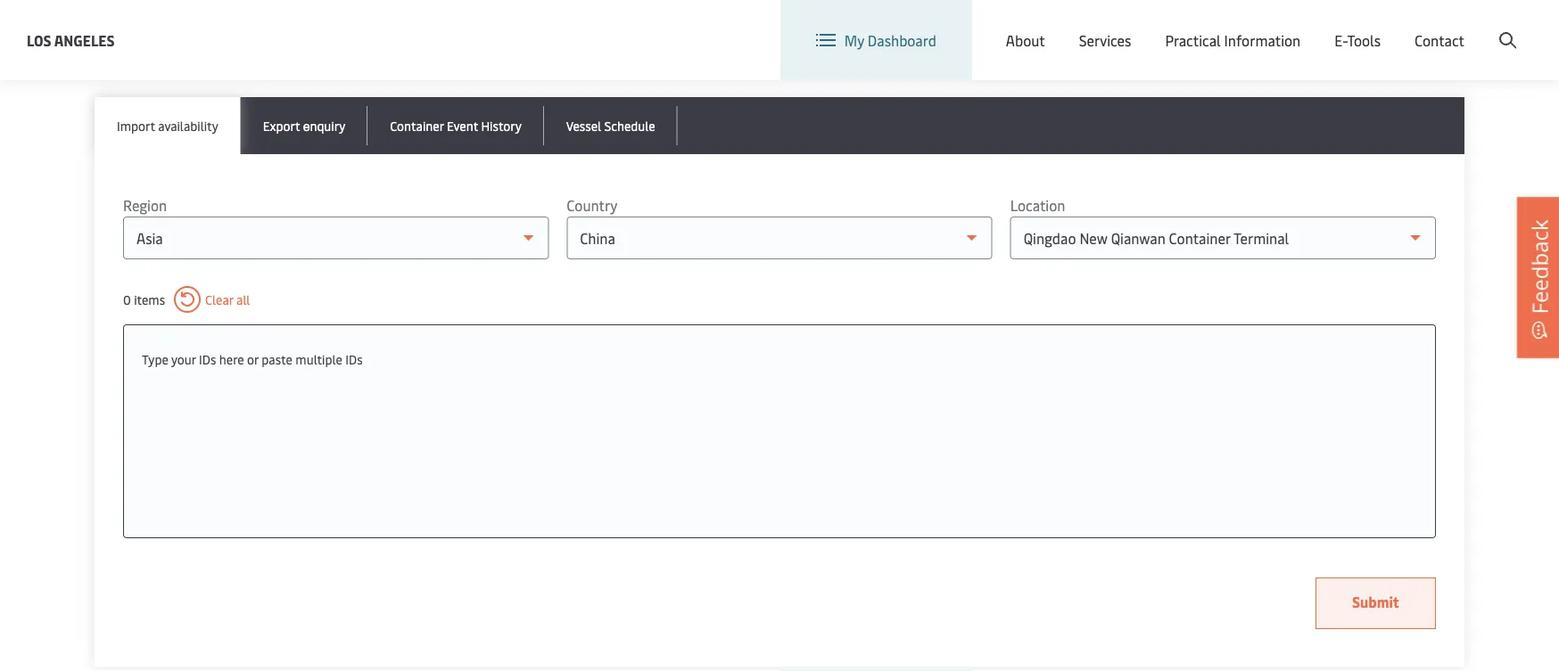 Task type: describe. For each thing, give the bounding box(es) containing it.
practical
[[1166, 31, 1221, 50]]

switch location button
[[1029, 16, 1159, 36]]

login / create account link
[[1349, 0, 1526, 53]]

type your ids here or paste multiple ids
[[142, 351, 363, 368]]

location inside switch location button
[[1104, 17, 1159, 36]]

region
[[123, 196, 167, 215]]

vessel schedule button
[[544, 97, 678, 154]]

0 items
[[123, 291, 165, 308]]

tab list containing import availability
[[95, 97, 1465, 154]]

about button
[[1006, 0, 1046, 80]]

history
[[481, 117, 522, 134]]

e-
[[1335, 31, 1348, 50]]

all
[[237, 291, 250, 308]]

vessel
[[566, 117, 602, 134]]

my
[[845, 31, 865, 50]]

about
[[1006, 31, 1046, 50]]

contact
[[1415, 31, 1465, 50]]

feedback
[[1526, 220, 1555, 315]]

practical information
[[1166, 31, 1301, 50]]

switch
[[1058, 17, 1100, 36]]

information
[[1225, 31, 1301, 50]]

clear
[[205, 291, 234, 308]]

import availability
[[117, 117, 218, 134]]

services button
[[1080, 0, 1132, 80]]

container event history
[[390, 117, 522, 134]]

export еnquiry
[[263, 117, 346, 134]]

/
[[1420, 17, 1426, 36]]

my dashboard button
[[816, 0, 937, 80]]

global menu
[[1216, 17, 1297, 36]]

practical information button
[[1166, 0, 1301, 80]]

my dashboard
[[845, 31, 937, 50]]

availability
[[158, 117, 218, 134]]

menu
[[1260, 17, 1297, 36]]

type
[[142, 351, 168, 368]]

multiple
[[296, 351, 343, 368]]

items
[[134, 291, 165, 308]]

import availability button
[[95, 97, 241, 154]]

global
[[1216, 17, 1257, 36]]

los angeles link
[[27, 29, 115, 51]]

account
[[1473, 17, 1526, 36]]



Task type: vqa. For each thing, say whether or not it's contained in the screenshot.
1st the from left
no



Task type: locate. For each thing, give the bounding box(es) containing it.
export еnquiry button
[[241, 97, 368, 154]]

switch location
[[1058, 17, 1159, 36]]

clear all button
[[174, 286, 250, 313]]

event
[[447, 117, 478, 134]]

0
[[123, 291, 131, 308]]

0 horizontal spatial ids
[[199, 351, 216, 368]]

0 horizontal spatial location
[[1011, 196, 1066, 215]]

container
[[390, 117, 444, 134]]

clear all
[[205, 291, 250, 308]]

location
[[1104, 17, 1159, 36], [1011, 196, 1066, 215]]

ids right your
[[199, 351, 216, 368]]

e-tools button
[[1335, 0, 1381, 80]]

schedule
[[605, 117, 656, 134]]

submit button
[[1316, 578, 1437, 630]]

0 vertical spatial location
[[1104, 17, 1159, 36]]

dashboard
[[868, 31, 937, 50]]

2 ids from the left
[[346, 351, 363, 368]]

1 ids from the left
[[199, 351, 216, 368]]

ids
[[199, 351, 216, 368], [346, 351, 363, 368]]

login
[[1382, 17, 1417, 36]]

import
[[117, 117, 155, 134]]

1 horizontal spatial ids
[[346, 351, 363, 368]]

ids right multiple
[[346, 351, 363, 368]]

feedback button
[[1518, 198, 1560, 358]]

or
[[247, 351, 259, 368]]

create
[[1429, 17, 1470, 36]]

here
[[219, 351, 244, 368]]

country
[[567, 196, 618, 215]]

los
[[27, 30, 51, 50]]

angeles
[[54, 30, 115, 50]]

global menu button
[[1177, 0, 1315, 53]]

None text field
[[142, 344, 1418, 376]]

1 vertical spatial location
[[1011, 196, 1066, 215]]

tools
[[1348, 31, 1381, 50]]

los angeles
[[27, 30, 115, 50]]

e-tools
[[1335, 31, 1381, 50]]

login / create account
[[1382, 17, 1526, 36]]

еnquiry
[[303, 117, 346, 134]]

contact button
[[1415, 0, 1465, 80]]

paste
[[262, 351, 293, 368]]

export
[[263, 117, 300, 134]]

1 horizontal spatial location
[[1104, 17, 1159, 36]]

tab list
[[95, 97, 1465, 154]]

submit
[[1353, 593, 1400, 612]]

your
[[171, 351, 196, 368]]

vessel schedule
[[566, 117, 656, 134]]

services
[[1080, 31, 1132, 50]]

container event history button
[[368, 97, 544, 154]]



